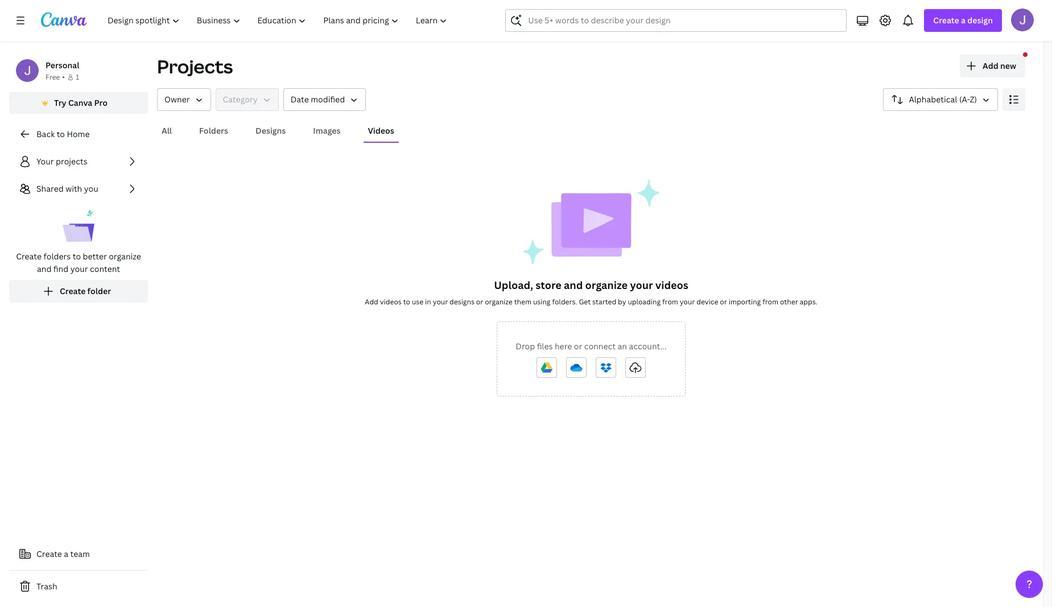Task type: locate. For each thing, give the bounding box(es) containing it.
create a design button
[[924, 9, 1002, 32]]

0 horizontal spatial add
[[365, 297, 378, 307]]

Owner button
[[157, 88, 211, 111]]

create down find
[[60, 286, 86, 296]]

a left 'team'
[[64, 548, 68, 559]]

create a design
[[933, 15, 993, 26]]

a
[[961, 15, 966, 26], [64, 548, 68, 559]]

or right here
[[574, 341, 582, 352]]

0 vertical spatial add
[[983, 60, 998, 71]]

upload, store and organize your videos add videos to use in your designs or organize them using folders. get started by uploading from your device or importing from other apps.
[[365, 278, 817, 307]]

videos left 'use'
[[380, 297, 402, 307]]

connect
[[584, 341, 616, 352]]

Category button
[[215, 88, 279, 111]]

0 horizontal spatial a
[[64, 548, 68, 559]]

0 horizontal spatial and
[[37, 263, 51, 274]]

shared with you
[[36, 183, 98, 194]]

importing
[[729, 297, 761, 307]]

1 horizontal spatial add
[[983, 60, 998, 71]]

2 horizontal spatial to
[[403, 297, 410, 307]]

and left find
[[37, 263, 51, 274]]

alphabetical (a-z)
[[909, 94, 977, 105]]

all
[[162, 125, 172, 136]]

them
[[514, 297, 531, 307]]

designs
[[450, 297, 474, 307]]

try
[[54, 97, 66, 108]]

in
[[425, 297, 431, 307]]

to
[[57, 129, 65, 139], [73, 251, 81, 262], [403, 297, 410, 307]]

and inside create folders to better organize and find your content
[[37, 263, 51, 274]]

free •
[[46, 72, 65, 82]]

to left 'use'
[[403, 297, 410, 307]]

your right find
[[70, 263, 88, 274]]

folders.
[[552, 297, 577, 307]]

1 horizontal spatial and
[[564, 278, 583, 292]]

0 horizontal spatial from
[[662, 297, 678, 307]]

list
[[9, 150, 148, 303]]

create inside dropdown button
[[933, 15, 959, 26]]

and inside upload, store and organize your videos add videos to use in your designs or organize them using folders. get started by uploading from your device or importing from other apps.
[[564, 278, 583, 292]]

0 horizontal spatial to
[[57, 129, 65, 139]]

organize down upload,
[[485, 297, 513, 307]]

0 vertical spatial organize
[[109, 251, 141, 262]]

1 horizontal spatial to
[[73, 251, 81, 262]]

back to home
[[36, 129, 90, 139]]

create left the design
[[933, 15, 959, 26]]

0 horizontal spatial organize
[[109, 251, 141, 262]]

try canva pro button
[[9, 92, 148, 114]]

folder
[[87, 286, 111, 296]]

shared with you link
[[9, 178, 148, 200]]

your
[[70, 263, 88, 274], [630, 278, 653, 292], [433, 297, 448, 307], [680, 297, 695, 307]]

owner
[[164, 94, 190, 105]]

add inside upload, store and organize your videos add videos to use in your designs or organize them using folders. get started by uploading from your device or importing from other apps.
[[365, 297, 378, 307]]

z)
[[970, 94, 977, 105]]

videos up uploading
[[655, 278, 688, 292]]

to left "better"
[[73, 251, 81, 262]]

create left 'team'
[[36, 548, 62, 559]]

1 vertical spatial a
[[64, 548, 68, 559]]

from right uploading
[[662, 297, 678, 307]]

2 from from the left
[[763, 297, 778, 307]]

Sort by button
[[883, 88, 998, 111]]

canva
[[68, 97, 92, 108]]

1 vertical spatial organize
[[585, 278, 628, 292]]

1 vertical spatial to
[[73, 251, 81, 262]]

create
[[933, 15, 959, 26], [16, 251, 42, 262], [60, 286, 86, 296], [36, 548, 62, 559]]

from left other
[[763, 297, 778, 307]]

your projects
[[36, 156, 87, 167]]

organize up the content
[[109, 251, 141, 262]]

create left folders at the left top of page
[[16, 251, 42, 262]]

add
[[983, 60, 998, 71], [365, 297, 378, 307]]

top level navigation element
[[100, 9, 457, 32]]

and up folders. at the right
[[564, 278, 583, 292]]

1 vertical spatial add
[[365, 297, 378, 307]]

account...
[[629, 341, 667, 352]]

from
[[662, 297, 678, 307], [763, 297, 778, 307]]

trash
[[36, 581, 57, 592]]

add left new
[[983, 60, 998, 71]]

•
[[62, 72, 65, 82]]

shared
[[36, 183, 64, 194]]

add left 'use'
[[365, 297, 378, 307]]

create for create folders to better organize and find your content
[[16, 251, 42, 262]]

projects
[[157, 54, 233, 79]]

0 vertical spatial videos
[[655, 278, 688, 292]]

all button
[[157, 120, 176, 142]]

create a team button
[[9, 543, 148, 566]]

back to home link
[[9, 123, 148, 146]]

or right the designs
[[476, 297, 483, 307]]

1 from from the left
[[662, 297, 678, 307]]

0 vertical spatial and
[[37, 263, 51, 274]]

1 vertical spatial videos
[[380, 297, 402, 307]]

videos
[[655, 278, 688, 292], [380, 297, 402, 307]]

personal
[[46, 60, 79, 71]]

create folders to better organize and find your content
[[16, 251, 141, 274]]

create folder
[[60, 286, 111, 296]]

2 vertical spatial organize
[[485, 297, 513, 307]]

2 vertical spatial to
[[403, 297, 410, 307]]

1 horizontal spatial a
[[961, 15, 966, 26]]

1 vertical spatial and
[[564, 278, 583, 292]]

and
[[37, 263, 51, 274], [564, 278, 583, 292]]

a inside dropdown button
[[961, 15, 966, 26]]

or right device
[[720, 297, 727, 307]]

or
[[476, 297, 483, 307], [720, 297, 727, 307], [574, 341, 582, 352]]

None search field
[[505, 9, 847, 32]]

modified
[[311, 94, 345, 105]]

folders
[[199, 125, 228, 136]]

2 horizontal spatial or
[[720, 297, 727, 307]]

to right the back
[[57, 129, 65, 139]]

create inside create folders to better organize and find your content
[[16, 251, 42, 262]]

by
[[618, 297, 626, 307]]

your up uploading
[[630, 278, 653, 292]]

a inside button
[[64, 548, 68, 559]]

team
[[70, 548, 90, 559]]

1 horizontal spatial from
[[763, 297, 778, 307]]

0 horizontal spatial or
[[476, 297, 483, 307]]

1
[[76, 72, 79, 82]]

upload,
[[494, 278, 533, 292]]

create for create a design
[[933, 15, 959, 26]]

organize
[[109, 251, 141, 262], [585, 278, 628, 292], [485, 297, 513, 307]]

0 vertical spatial a
[[961, 15, 966, 26]]

organize up started
[[585, 278, 628, 292]]

a left the design
[[961, 15, 966, 26]]

0 horizontal spatial videos
[[380, 297, 402, 307]]



Task type: vqa. For each thing, say whether or not it's contained in the screenshot.
'Concept Map Planning Whiteboard in Green Blue Modern Professional Style' image's Graph by Canva Creative Studio "link"
no



Task type: describe. For each thing, give the bounding box(es) containing it.
use
[[412, 297, 423, 307]]

category
[[223, 94, 258, 105]]

here
[[555, 341, 572, 352]]

alphabetical
[[909, 94, 957, 105]]

1 horizontal spatial or
[[574, 341, 582, 352]]

home
[[67, 129, 90, 139]]

better
[[83, 251, 107, 262]]

a for team
[[64, 548, 68, 559]]

free
[[46, 72, 60, 82]]

(a-
[[959, 94, 970, 105]]

create for create folder
[[60, 286, 86, 296]]

list containing your projects
[[9, 150, 148, 303]]

apps.
[[800, 297, 817, 307]]

create a team
[[36, 548, 90, 559]]

other
[[780, 297, 798, 307]]

folders
[[43, 251, 71, 262]]

date
[[291, 94, 309, 105]]

videos
[[368, 125, 394, 136]]

trash link
[[9, 575, 148, 598]]

date modified
[[291, 94, 345, 105]]

Date modified button
[[283, 88, 366, 111]]

1 horizontal spatial videos
[[655, 278, 688, 292]]

get
[[579, 297, 591, 307]]

designs button
[[251, 120, 290, 142]]

create folder button
[[9, 280, 148, 303]]

to inside upload, store and organize your videos add videos to use in your designs or organize them using folders. get started by uploading from your device or importing from other apps.
[[403, 297, 410, 307]]

0 vertical spatial to
[[57, 129, 65, 139]]

your inside create folders to better organize and find your content
[[70, 263, 88, 274]]

pro
[[94, 97, 107, 108]]

jacob simon image
[[1011, 9, 1034, 31]]

videos button
[[363, 120, 399, 142]]

Search search field
[[528, 10, 824, 31]]

your right in
[[433, 297, 448, 307]]

images
[[313, 125, 341, 136]]

designs
[[256, 125, 286, 136]]

design
[[967, 15, 993, 26]]

create for create a team
[[36, 548, 62, 559]]

projects
[[56, 156, 87, 167]]

store
[[536, 278, 562, 292]]

2 horizontal spatial organize
[[585, 278, 628, 292]]

using
[[533, 297, 550, 307]]

add new
[[983, 60, 1016, 71]]

folders button
[[195, 120, 233, 142]]

back
[[36, 129, 55, 139]]

to inside create folders to better organize and find your content
[[73, 251, 81, 262]]

your projects link
[[9, 150, 148, 173]]

organize inside create folders to better organize and find your content
[[109, 251, 141, 262]]

with
[[66, 183, 82, 194]]

add new button
[[960, 55, 1025, 77]]

1 horizontal spatial organize
[[485, 297, 513, 307]]

your
[[36, 156, 54, 167]]

images button
[[309, 120, 345, 142]]

files
[[537, 341, 553, 352]]

started
[[592, 297, 616, 307]]

content
[[90, 263, 120, 274]]

find
[[53, 263, 68, 274]]

drop files here or connect an account...
[[516, 341, 667, 352]]

drop
[[516, 341, 535, 352]]

a for design
[[961, 15, 966, 26]]

uploading
[[628, 297, 661, 307]]

an
[[618, 341, 627, 352]]

try canva pro
[[54, 97, 107, 108]]

add inside dropdown button
[[983, 60, 998, 71]]

you
[[84, 183, 98, 194]]

your left device
[[680, 297, 695, 307]]

device
[[697, 297, 718, 307]]

new
[[1000, 60, 1016, 71]]



